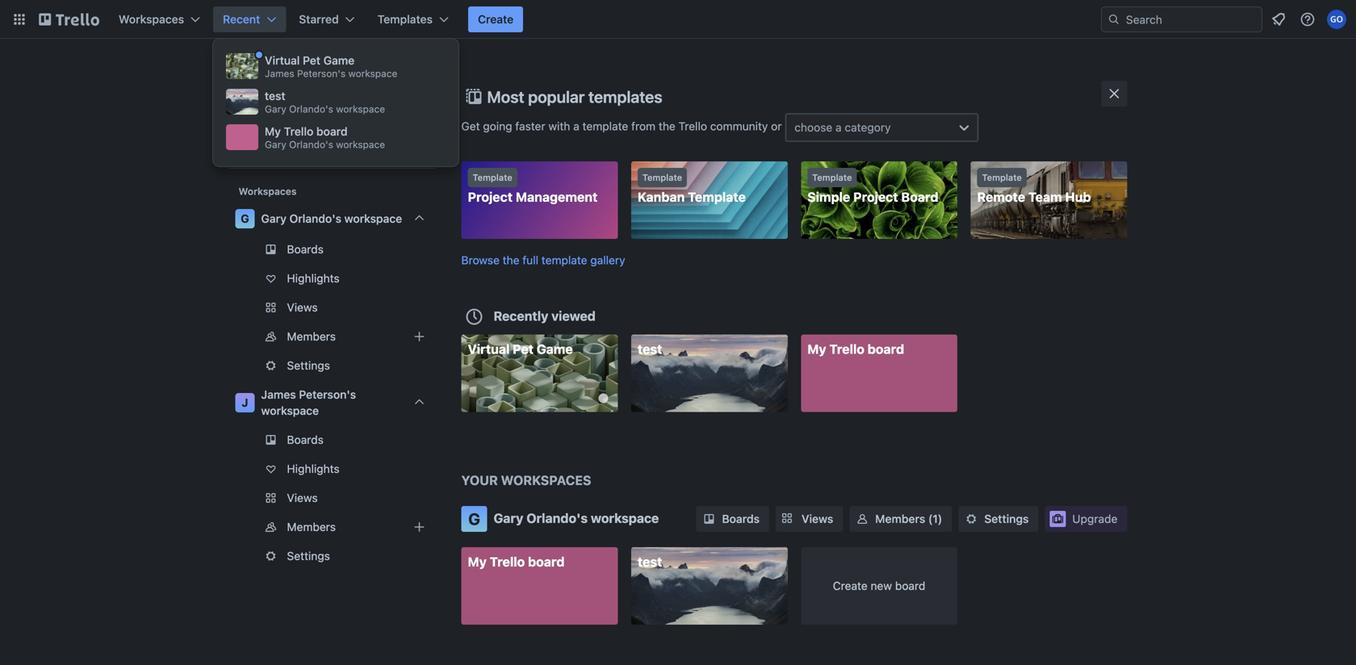 Task type: describe. For each thing, give the bounding box(es) containing it.
test inside test gary orlando's workspace
[[265, 89, 286, 103]]

trello inside my trello board gary orlando's workspace
[[284, 125, 314, 138]]

templates link
[[229, 103, 436, 132]]

template board image
[[235, 108, 255, 128]]

virtual pet game
[[468, 342, 573, 357]]

test link for gary orlando's workspace
[[631, 548, 788, 625]]

templates button
[[368, 6, 459, 32]]

board
[[902, 189, 939, 205]]

members link for peterson's
[[229, 514, 436, 540]]

simple
[[808, 189, 851, 205]]

workspace inside virtual pet game james peterson's workspace
[[349, 68, 398, 79]]

virtual pet game james peterson's workspace
[[265, 54, 398, 79]]

0 horizontal spatial templates
[[261, 111, 316, 124]]

1 vertical spatial the
[[503, 254, 520, 267]]

members for james peterson's workspace
[[287, 521, 336, 534]]

gary inside test gary orlando's workspace
[[265, 103, 287, 115]]

james peterson's workspace
[[261, 388, 356, 418]]

browse the full template gallery
[[462, 254, 626, 267]]

j
[[242, 396, 248, 409]]

my trello board for bottom my trello board link
[[468, 554, 565, 570]]

1 horizontal spatial the
[[659, 120, 676, 133]]

test for gary orlando's workspace
[[638, 554, 663, 570]]

kanban
[[638, 189, 685, 205]]

new
[[871, 579, 893, 593]]

1 vertical spatial my
[[808, 342, 827, 357]]

upgrade
[[1073, 512, 1118, 526]]

going
[[483, 120, 513, 133]]

views for orlando's
[[287, 301, 318, 314]]

peterson's inside virtual pet game james peterson's workspace
[[297, 68, 346, 79]]

gary down home
[[261, 212, 287, 225]]

2 vertical spatial views
[[802, 512, 834, 526]]

template kanban template
[[638, 172, 746, 205]]

most
[[487, 87, 525, 106]]

your workspaces
[[462, 473, 592, 488]]

settings link for peterson's
[[229, 544, 436, 569]]

gallery
[[591, 254, 626, 267]]

my inside my trello board gary orlando's workspace
[[265, 125, 281, 138]]

full
[[523, 254, 539, 267]]

orlando's inside my trello board gary orlando's workspace
[[289, 139, 333, 150]]

gary down your workspaces
[[494, 511, 524, 526]]

settings link for orlando's
[[229, 353, 436, 379]]

0 vertical spatial template
[[583, 120, 629, 133]]

recently viewed
[[494, 309, 596, 324]]

starred
[[299, 13, 339, 26]]

1 vertical spatial g
[[469, 510, 480, 529]]

back to home image
[[39, 6, 99, 32]]

template simple project board
[[808, 172, 939, 205]]

templates inside dropdown button
[[378, 13, 433, 26]]

peterson's inside james peterson's workspace
[[299, 388, 356, 401]]

members for gary orlando's workspace
[[287, 330, 336, 343]]

project inside template simple project board
[[854, 189, 899, 205]]

workspaces button
[[109, 6, 210, 32]]

workspaces
[[501, 473, 592, 488]]

james inside virtual pet game james peterson's workspace
[[265, 68, 295, 79]]

viewed
[[552, 309, 596, 324]]

community
[[711, 120, 768, 133]]

template for project
[[473, 172, 513, 183]]

management
[[516, 189, 598, 205]]

create button
[[468, 6, 523, 32]]

highlights for peterson's
[[287, 462, 340, 476]]

1 vertical spatial my trello board link
[[462, 548, 618, 625]]

workspace inside james peterson's workspace
[[261, 404, 319, 418]]

virtual for virtual pet game
[[468, 342, 510, 357]]

workspace inside test gary orlando's workspace
[[336, 103, 385, 115]]

game for virtual pet game james peterson's workspace
[[324, 54, 355, 67]]

0 horizontal spatial a
[[574, 120, 580, 133]]

highlights link for orlando's
[[229, 266, 436, 292]]

team
[[1029, 189, 1063, 205]]

workspaces inside dropdown button
[[119, 13, 184, 26]]

hub
[[1066, 189, 1092, 205]]

template for kanban
[[643, 172, 683, 183]]

pet for virtual pet game james peterson's workspace
[[303, 54, 321, 67]]

add image for gary orlando's workspace
[[410, 327, 429, 346]]

1 vertical spatial workspaces
[[239, 186, 297, 197]]

0 horizontal spatial gary orlando's workspace
[[261, 212, 402, 225]]

my trello board gary orlando's workspace
[[265, 125, 385, 150]]

members link for orlando's
[[229, 324, 436, 350]]

recent
[[223, 13, 260, 26]]

orlando's down the workspaces
[[527, 511, 588, 526]]



Task type: locate. For each thing, give the bounding box(es) containing it.
0 vertical spatial gary orlando's workspace
[[261, 212, 402, 225]]

0 vertical spatial create
[[478, 13, 514, 26]]

3 sm image from the left
[[964, 511, 980, 527]]

highlights
[[287, 272, 340, 285], [287, 462, 340, 476]]

1 vertical spatial create
[[833, 579, 868, 593]]

0 notifications image
[[1270, 10, 1289, 29]]

templates
[[589, 87, 663, 106]]

sm image for boards
[[701, 511, 718, 527]]

views
[[287, 301, 318, 314], [287, 491, 318, 505], [802, 512, 834, 526]]

1 horizontal spatial my trello board link
[[801, 335, 958, 412]]

1 members link from the top
[[229, 324, 436, 350]]

game down recently viewed
[[537, 342, 573, 357]]

1 add image from the top
[[410, 327, 429, 346]]

0 vertical spatial james
[[265, 68, 295, 79]]

views link
[[229, 295, 436, 321], [229, 485, 436, 511], [776, 506, 843, 532]]

template for remote
[[983, 172, 1022, 183]]

boards
[[261, 79, 299, 92], [287, 243, 324, 256], [287, 433, 324, 447], [722, 512, 760, 526]]

1 horizontal spatial project
[[854, 189, 899, 205]]

my
[[265, 125, 281, 138], [808, 342, 827, 357], [468, 554, 487, 570]]

virtual pet game link
[[462, 335, 618, 412]]

g down your
[[469, 510, 480, 529]]

test link
[[631, 335, 788, 412], [631, 548, 788, 625]]

gary
[[265, 103, 287, 115], [265, 139, 287, 150], [261, 212, 287, 225], [494, 511, 524, 526]]

most popular templates
[[487, 87, 663, 106]]

template right full
[[542, 254, 588, 267]]

recently
[[494, 309, 549, 324]]

james inside james peterson's workspace
[[261, 388, 296, 401]]

pet for virtual pet game
[[513, 342, 534, 357]]

pet inside virtual pet game james peterson's workspace
[[303, 54, 321, 67]]

2 horizontal spatial sm image
[[964, 511, 980, 527]]

1 highlights from the top
[[287, 272, 340, 285]]

test gary orlando's workspace
[[265, 89, 385, 115]]

faster
[[516, 120, 546, 133]]

pet down the recently
[[513, 342, 534, 357]]

1 vertical spatial template
[[542, 254, 588, 267]]

0 vertical spatial members link
[[229, 324, 436, 350]]

get going faster with a template from the trello community or
[[462, 120, 785, 133]]

members link
[[229, 324, 436, 350], [229, 514, 436, 540]]

orlando's up my trello board gary orlando's workspace
[[289, 103, 333, 115]]

0 horizontal spatial game
[[324, 54, 355, 67]]

james right board image
[[265, 68, 295, 79]]

my trello board link
[[801, 335, 958, 412], [462, 548, 618, 625]]

template up remote
[[983, 172, 1022, 183]]

0 vertical spatial virtual
[[265, 54, 300, 67]]

gary inside my trello board gary orlando's workspace
[[265, 139, 287, 150]]

choose a category
[[795, 121, 891, 134]]

gary orlando's workspace
[[261, 212, 402, 225], [494, 511, 659, 526]]

0 vertical spatial my trello board
[[808, 342, 905, 357]]

browse
[[462, 254, 500, 267]]

category
[[845, 121, 891, 134]]

settings
[[287, 359, 330, 372], [985, 512, 1029, 526], [287, 550, 330, 563]]

virtual
[[265, 54, 300, 67], [468, 342, 510, 357]]

create for create new board
[[833, 579, 868, 593]]

game down starred dropdown button
[[324, 54, 355, 67]]

members
[[287, 330, 336, 343], [876, 512, 926, 526], [287, 521, 336, 534]]

2 add image from the top
[[410, 518, 429, 537]]

0 vertical spatial workspaces
[[119, 13, 184, 26]]

0 vertical spatial game
[[324, 54, 355, 67]]

popular
[[528, 87, 585, 106]]

project left board on the right top of page
[[854, 189, 899, 205]]

1 vertical spatial templates
[[261, 111, 316, 124]]

a
[[574, 120, 580, 133], [836, 121, 842, 134]]

workspaces
[[119, 13, 184, 26], [239, 186, 297, 197]]

create for create
[[478, 13, 514, 26]]

settings for james peterson's workspace
[[287, 550, 330, 563]]

1 vertical spatial my trello board
[[468, 554, 565, 570]]

trello
[[679, 120, 708, 133], [284, 125, 314, 138], [830, 342, 865, 357], [490, 554, 525, 570]]

home
[[261, 143, 293, 157]]

create up most
[[478, 13, 514, 26]]

create inside button
[[478, 13, 514, 26]]

gary orlando's workspace down home link at the left top
[[261, 212, 402, 225]]

templates
[[378, 13, 433, 26], [261, 111, 316, 124]]

sm image for settings
[[964, 511, 980, 527]]

0 horizontal spatial my
[[265, 125, 281, 138]]

your
[[462, 473, 498, 488]]

0 horizontal spatial create
[[478, 13, 514, 26]]

settings for gary orlando's workspace
[[287, 359, 330, 372]]

0 vertical spatial views
[[287, 301, 318, 314]]

1 vertical spatial highlights
[[287, 462, 340, 476]]

0 horizontal spatial workspaces
[[119, 13, 184, 26]]

template inside template remote team hub
[[983, 172, 1022, 183]]

1 vertical spatial settings
[[985, 512, 1029, 526]]

virtual inside virtual pet game james peterson's workspace
[[265, 54, 300, 67]]

template down going
[[473, 172, 513, 183]]

recent button
[[213, 6, 286, 32]]

templates right starred dropdown button
[[378, 13, 433, 26]]

boards link
[[229, 71, 436, 100], [229, 237, 436, 262], [229, 427, 436, 453], [697, 506, 770, 532]]

template inside template simple project board
[[813, 172, 853, 183]]

1 horizontal spatial create
[[833, 579, 868, 593]]

template project management
[[468, 172, 598, 205]]

1 vertical spatial gary orlando's workspace
[[494, 511, 659, 526]]

gary orlando's workspace down the workspaces
[[494, 511, 659, 526]]

my trello board
[[808, 342, 905, 357], [468, 554, 565, 570]]

virtual down the recently
[[468, 342, 510, 357]]

1 horizontal spatial g
[[469, 510, 480, 529]]

test
[[265, 89, 286, 103], [638, 342, 663, 357], [638, 554, 663, 570]]

search image
[[1108, 13, 1121, 26]]

2 test link from the top
[[631, 548, 788, 625]]

highlights for orlando's
[[287, 272, 340, 285]]

create new board
[[833, 579, 926, 593]]

1 project from the left
[[468, 189, 513, 205]]

virtual for virtual pet game james peterson's workspace
[[265, 54, 300, 67]]

board
[[317, 125, 348, 138], [868, 342, 905, 357], [528, 554, 565, 570], [896, 579, 926, 593]]

1 test link from the top
[[631, 335, 788, 412]]

0 horizontal spatial pet
[[303, 54, 321, 67]]

james right the j
[[261, 388, 296, 401]]

g down home image
[[241, 212, 249, 225]]

get
[[462, 120, 480, 133]]

members (1)
[[876, 512, 943, 526]]

0 vertical spatial g
[[241, 212, 249, 225]]

templates up home
[[261, 111, 316, 124]]

template for simple
[[813, 172, 853, 183]]

from
[[632, 120, 656, 133]]

0 vertical spatial templates
[[378, 13, 433, 26]]

highlights link
[[229, 266, 436, 292], [229, 456, 436, 482]]

1 vertical spatial members link
[[229, 514, 436, 540]]

create
[[478, 13, 514, 26], [833, 579, 868, 593]]

0 vertical spatial highlights
[[287, 272, 340, 285]]

the left full
[[503, 254, 520, 267]]

with
[[549, 120, 571, 133]]

1 horizontal spatial my
[[468, 554, 487, 570]]

gary right template board icon
[[265, 103, 287, 115]]

2 vertical spatial settings link
[[229, 544, 436, 569]]

test link for recently viewed
[[631, 335, 788, 412]]

template up kanban on the top of page
[[643, 172, 683, 183]]

orlando's down templates link
[[289, 139, 333, 150]]

2 sm image from the left
[[855, 511, 871, 527]]

0 horizontal spatial my trello board link
[[462, 548, 618, 625]]

orlando's inside test gary orlando's workspace
[[289, 103, 333, 115]]

2 vertical spatial test
[[638, 554, 663, 570]]

1 sm image from the left
[[701, 511, 718, 527]]

2 vertical spatial settings
[[287, 550, 330, 563]]

board image
[[235, 76, 255, 95]]

1 vertical spatial views
[[287, 491, 318, 505]]

2 project from the left
[[854, 189, 899, 205]]

0 vertical spatial add image
[[410, 327, 429, 346]]

views link for peterson's
[[229, 485, 436, 511]]

settings link
[[229, 353, 436, 379], [959, 506, 1039, 532], [229, 544, 436, 569]]

0 horizontal spatial sm image
[[701, 511, 718, 527]]

orlando's
[[289, 103, 333, 115], [289, 139, 333, 150], [290, 212, 342, 225], [527, 511, 588, 526]]

template
[[583, 120, 629, 133], [542, 254, 588, 267]]

choose
[[795, 121, 833, 134]]

1 horizontal spatial virtual
[[468, 342, 510, 357]]

add image
[[410, 327, 429, 346], [410, 518, 429, 537]]

0 horizontal spatial virtual
[[265, 54, 300, 67]]

g
[[241, 212, 249, 225], [469, 510, 480, 529]]

0 horizontal spatial the
[[503, 254, 520, 267]]

Search field
[[1121, 7, 1262, 31]]

1 horizontal spatial pet
[[513, 342, 534, 357]]

primary element
[[0, 0, 1357, 39]]

open information menu image
[[1300, 11, 1316, 27]]

template right kanban on the top of page
[[688, 189, 746, 205]]

home link
[[229, 136, 436, 165]]

2 highlights from the top
[[287, 462, 340, 476]]

views for peterson's
[[287, 491, 318, 505]]

my trello board for my trello board link to the right
[[808, 342, 905, 357]]

workspace
[[349, 68, 398, 79], [336, 103, 385, 115], [336, 139, 385, 150], [345, 212, 402, 225], [261, 404, 319, 418], [591, 511, 659, 526]]

gary right home image
[[265, 139, 287, 150]]

1 vertical spatial test link
[[631, 548, 788, 625]]

2 members link from the top
[[229, 514, 436, 540]]

add image for james peterson's workspace
[[410, 518, 429, 537]]

1 highlights link from the top
[[229, 266, 436, 292]]

starred button
[[289, 6, 365, 32]]

1 vertical spatial highlights link
[[229, 456, 436, 482]]

or
[[771, 120, 782, 133]]

remote
[[978, 189, 1026, 205]]

0 vertical spatial the
[[659, 120, 676, 133]]

0 vertical spatial my trello board link
[[801, 335, 958, 412]]

there is new activity on this board. image
[[599, 394, 608, 403]]

0 vertical spatial my
[[265, 125, 281, 138]]

views link for orlando's
[[229, 295, 436, 321]]

0 vertical spatial peterson's
[[297, 68, 346, 79]]

1 vertical spatial add image
[[410, 518, 429, 537]]

1 vertical spatial settings link
[[959, 506, 1039, 532]]

1 vertical spatial test
[[638, 342, 663, 357]]

workspace inside my trello board gary orlando's workspace
[[336, 139, 385, 150]]

1 vertical spatial peterson's
[[299, 388, 356, 401]]

james
[[265, 68, 295, 79], [261, 388, 296, 401]]

the
[[659, 120, 676, 133], [503, 254, 520, 267]]

2 vertical spatial my
[[468, 554, 487, 570]]

browse the full template gallery link
[[462, 254, 626, 267]]

peterson's
[[297, 68, 346, 79], [299, 388, 356, 401]]

the right from
[[659, 120, 676, 133]]

1 horizontal spatial my trello board
[[808, 342, 905, 357]]

upgrade button
[[1046, 506, 1128, 532]]

1 vertical spatial james
[[261, 388, 296, 401]]

project
[[468, 189, 513, 205], [854, 189, 899, 205]]

1 horizontal spatial a
[[836, 121, 842, 134]]

project up browse
[[468, 189, 513, 205]]

game for virtual pet game
[[537, 342, 573, 357]]

menu containing virtual pet game
[[223, 48, 449, 157]]

0 vertical spatial highlights link
[[229, 266, 436, 292]]

project inside template project management
[[468, 189, 513, 205]]

test for recently viewed
[[638, 342, 663, 357]]

0 vertical spatial pet
[[303, 54, 321, 67]]

1 horizontal spatial gary orlando's workspace
[[494, 511, 659, 526]]

0 vertical spatial settings link
[[229, 353, 436, 379]]

0 horizontal spatial g
[[241, 212, 249, 225]]

pet
[[303, 54, 321, 67], [513, 342, 534, 357]]

home image
[[235, 141, 255, 160]]

template up the simple
[[813, 172, 853, 183]]

template down the templates
[[583, 120, 629, 133]]

2 horizontal spatial my
[[808, 342, 827, 357]]

0 horizontal spatial my trello board
[[468, 554, 565, 570]]

a right with
[[574, 120, 580, 133]]

1 horizontal spatial templates
[[378, 13, 433, 26]]

1 vertical spatial game
[[537, 342, 573, 357]]

virtual down recent "popup button"
[[265, 54, 300, 67]]

highlights link for peterson's
[[229, 456, 436, 482]]

1 horizontal spatial sm image
[[855, 511, 871, 527]]

game inside virtual pet game james peterson's workspace
[[324, 54, 355, 67]]

gary orlando (garyorlando) image
[[1328, 10, 1347, 29]]

0 vertical spatial settings
[[287, 359, 330, 372]]

pet down starred
[[303, 54, 321, 67]]

template
[[473, 172, 513, 183], [643, 172, 683, 183], [813, 172, 853, 183], [983, 172, 1022, 183], [688, 189, 746, 205]]

1 vertical spatial pet
[[513, 342, 534, 357]]

create left new at the right of page
[[833, 579, 868, 593]]

(1)
[[929, 512, 943, 526]]

1 horizontal spatial workspaces
[[239, 186, 297, 197]]

sm image
[[701, 511, 718, 527], [855, 511, 871, 527], [964, 511, 980, 527]]

template remote team hub
[[978, 172, 1092, 205]]

board inside my trello board gary orlando's workspace
[[317, 125, 348, 138]]

template inside template project management
[[473, 172, 513, 183]]

orlando's down home link at the left top
[[290, 212, 342, 225]]

a right choose
[[836, 121, 842, 134]]

0 vertical spatial test
[[265, 89, 286, 103]]

0 vertical spatial test link
[[631, 335, 788, 412]]

menu
[[223, 48, 449, 157]]

1 vertical spatial virtual
[[468, 342, 510, 357]]

0 horizontal spatial project
[[468, 189, 513, 205]]

1 horizontal spatial game
[[537, 342, 573, 357]]

game
[[324, 54, 355, 67], [537, 342, 573, 357]]

2 highlights link from the top
[[229, 456, 436, 482]]



Task type: vqa. For each thing, say whether or not it's contained in the screenshot.
test inside the the test Gary Orlando's workspace
yes



